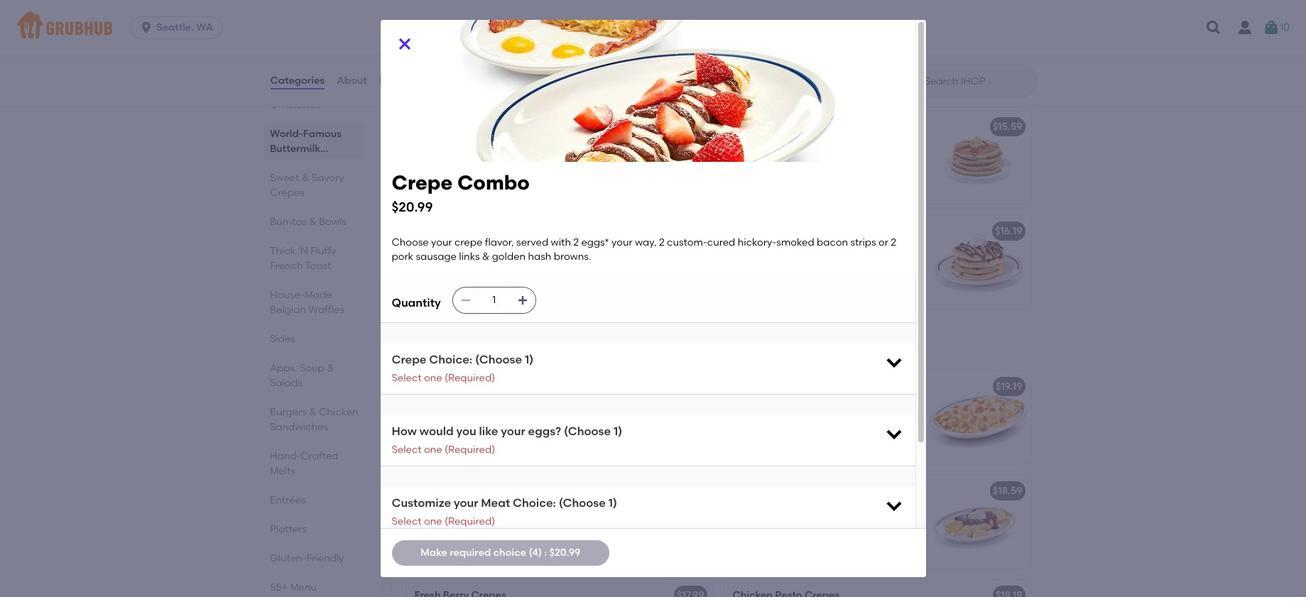 Task type: describe. For each thing, give the bounding box(es) containing it.
(required) inside "customize your meat choice: (choose 1) select one (required)"
[[445, 516, 495, 528]]

bun
[[466, 534, 484, 546]]

buttermilk for bananas
[[415, 65, 464, 77]]

eggs?
[[528, 425, 561, 439]]

categories
[[270, 74, 325, 87]]

& inside we think chocolate is perfect any time of day. four fluffy buttermilk pancakes filled with chocolate chips, topped with a drizzle of chocolate syrup & more chocolate chips.
[[761, 303, 769, 315]]

cheese inside 2 crepes filled & rolled with cheesecake mousse, drizzled with cinnamon bun filling, cream cheese icing, fresh strawberries & powdered sugar.
[[551, 534, 586, 546]]

lemon down cheddar
[[863, 505, 893, 517]]

$15.59
[[993, 121, 1023, 133]]

any for chocolate
[[557, 245, 575, 257]]

categories button
[[270, 55, 326, 107]]

sugar. inside 2 crepes filled & rolled with lemon ricotta, topped with seasonal mixed berry topping, more lemon ricotta & powdered sugar. add a squeeze of lemon for an extra zing!
[[784, 548, 814, 560]]

2 crepes filled & rolled with scrambled eggs‡, hickory-smoked bacon, crispy hash browns, white cheese sauce & jack & cheddar cheeses.
[[733, 401, 897, 470]]

famous
[[303, 128, 341, 140]]

seattle, wa button
[[130, 16, 228, 39]]

1 horizontal spatial $20.99
[[550, 547, 581, 559]]

0 horizontal spatial mixed
[[807, 485, 836, 497]]

sides
[[270, 333, 295, 345]]

lemon left the search icon
[[861, 79, 891, 92]]

ricotta inside 4 protein pancakes loaded with blueberries, topped with lemon ricotta & seasonal mixed berry topping. add a squeeze of lemon for an extra zing!
[[733, 65, 765, 77]]

flipped
[[452, 141, 486, 153]]

one inside "crepe choice:  (choose 1) select one (required)"
[[424, 372, 442, 384]]

day. for chocolate
[[451, 259, 471, 272]]

bacon for choose your crepe flavor, served with 2 eggs* your way, 2 custom-cured hickory-smoked bacon strips or 2 pork sausage links & golden hash browns.
[[817, 237, 848, 249]]

& inside "world-famous buttermilk pancakes sweet & savory crepes"
[[302, 172, 309, 184]]

we for we think chocolate is perfect any time of day. four fluffy chocolate pancakes filled with chocolate chips, topped with a drizzle of chocolate syrup & more chocolate chips.
[[415, 245, 430, 257]]

& inside 4 protein pancakes loaded with blueberries, topped with lemon ricotta & seasonal mixed berry topping. add a squeeze of lemon for an extra zing!
[[768, 65, 775, 77]]

add inside 4 protein pancakes loaded with blueberries, topped with lemon ricotta & seasonal mixed berry topping. add a squeeze of lemon for an extra zing!
[[776, 79, 796, 92]]

waffles
[[308, 304, 344, 316]]

omelettes
[[270, 99, 320, 111]]

fresh berry crepes image
[[606, 580, 713, 598]]

house-made belgian waffles
[[270, 289, 344, 316]]

think for chocolate
[[433, 245, 456, 257]]

pancakes inside 4 protein pancakes loaded with blueberries, topped with lemon ricotta & seasonal mixed berry topping. add a squeeze of lemon for an extra zing!
[[778, 36, 825, 48]]

extra inside 2 crepes filled & rolled with lemon ricotta, topped with seasonal mixed berry topping, more lemon ricotta & powdered sugar. add a squeeze of lemon for an extra zing!
[[796, 563, 821, 575]]

sandwiches
[[270, 421, 328, 433]]

burgers
[[270, 406, 306, 418]]

bananas
[[415, 51, 457, 63]]

(required) inside "crepe choice:  (choose 1) select one (required)"
[[445, 372, 495, 384]]

extra inside 4 protein pancakes loaded with blueberries, topped with lemon ricotta & seasonal mixed berry topping. add a squeeze of lemon for an extra zing!
[[748, 94, 773, 106]]

glazed inside a fresh-flipped power stack. four protein pancakes filled with fresh banana slices. topped with glazed strawberries & more banana slices.
[[548, 169, 580, 182]]

we for we think chocolate is perfect any time of day. four fluffy buttermilk pancakes filled with chocolate chips, topped with a drizzle of chocolate syrup & more chocolate chips.
[[733, 245, 748, 257]]

hickory- for choose your crepe flavor, served with 2 eggs* your way, 2 custom-cured hickory-smoked bacon strips or 2 pork sausage links & golden hash browns.
[[738, 237, 777, 249]]

stack.
[[521, 141, 549, 153]]

time for we think chocolate is perfect any time of day. four fluffy chocolate pancakes filled with chocolate chips, topped with a drizzle of chocolate syrup & more chocolate chips.
[[415, 259, 436, 272]]

bun
[[468, 485, 487, 497]]

cinnamon bun crepes
[[415, 485, 524, 497]]

you
[[456, 425, 477, 439]]

for inside 4 protein pancakes loaded with blueberries, topped with lemon ricotta & seasonal mixed berry topping. add a squeeze of lemon for an extra zing!
[[894, 79, 907, 92]]

syrup for we think chocolate is perfect any time of day. four fluffy buttermilk pancakes filled with chocolate chips, topped with a drizzle of chocolate syrup & more chocolate chips.
[[733, 303, 759, 315]]

little
[[415, 36, 438, 48]]

chip for buttermilk
[[840, 225, 863, 237]]

buttermilk inside "world-famous buttermilk pancakes sweet & savory crepes"
[[270, 143, 320, 155]]

bacon for choose your crepe flavor, served with 2 eggs* your way, 2 custom- cured hickory-smoked bacon strips or 2 pork sausage links & golden hash browns.
[[524, 430, 555, 442]]

jack
[[811, 444, 831, 456]]

crepe choice:  (choose 1) select one (required)
[[392, 353, 534, 384]]

1 vertical spatial savory
[[468, 338, 520, 356]]

combo for crepe combo $20.99
[[457, 171, 530, 195]]

1 vertical spatial $20.99
[[673, 381, 704, 393]]

$19.19
[[996, 381, 1023, 393]]

chicken
[[319, 406, 358, 418]]

cured for choose your crepe flavor, served with 2 eggs* your way, 2 custom-cured hickory-smoked bacon strips or 2 pork sausage links & golden hash browns.
[[708, 237, 736, 249]]

1 horizontal spatial mixed
[[901, 16, 930, 28]]

house-
[[270, 289, 304, 301]]

fluffy for we think chocolate is perfect any time of day. four fluffy buttermilk pancakes filled with chocolate chips, topped with a drizzle of chocolate syrup & more chocolate chips.
[[815, 259, 839, 272]]

eggs‡,
[[787, 415, 818, 427]]

& inside a fresh-flipped power stack. four protein pancakes filled with fresh banana slices. topped with glazed strawberries & more banana slices.
[[476, 184, 484, 196]]

0 horizontal spatial lemon
[[733, 485, 766, 497]]

about
[[337, 74, 367, 87]]

browns,
[[826, 430, 863, 442]]

chips, for buttermilk
[[882, 274, 910, 286]]

drizzle for buttermilk
[[802, 288, 832, 300]]

main navigation navigation
[[0, 0, 1307, 55]]

time for we think chocolate is perfect any time of day. four fluffy buttermilk pancakes filled with chocolate chips, topped with a drizzle of chocolate syrup & more chocolate chips.
[[733, 259, 755, 272]]

pancakes for we think chocolate is perfect any time of day. four fluffy chocolate pancakes filled with chocolate chips, topped with a drizzle of chocolate syrup & more chocolate chips.
[[415, 274, 462, 286]]

protein pancakes - lemon ricotta mixed berry
[[733, 16, 958, 28]]

(required) inside how would you like your eggs? (choose 1) select one (required)
[[445, 444, 495, 456]]

links for choose your crepe flavor, served with 2 eggs* your way, 2 custom-cured hickory-smoked bacon strips or 2 pork sausage links & golden hash browns.
[[459, 251, 480, 263]]

breakfast crepes
[[733, 381, 818, 393]]

crepe for crepe combo
[[392, 171, 453, 195]]

cinnamon bun crepes image
[[606, 476, 713, 568]]

bowls
[[319, 216, 346, 228]]

2 inside the 2 crepes filled & rolled with scrambled eggs‡, hickory-smoked bacon, crispy hash browns, white cheese sauce & jack & cheddar cheeses.
[[733, 401, 738, 413]]

smoked for choose your crepe flavor, served with 2 eggs* your way, 2 custom- cured hickory-smoked bacon strips or 2 pork sausage links & golden hash browns.
[[484, 430, 522, 442]]

topped inside 2 crepes filled & rolled with lemon ricotta, topped with seasonal mixed berry topping, more lemon ricotta & powdered sugar. add a squeeze of lemon for an extra zing!
[[770, 520, 806, 532]]

search icon image
[[902, 72, 919, 90]]

chocolate for chocolate
[[468, 225, 520, 237]]

svg image inside 10 button
[[1263, 19, 1280, 36]]

zing! inside 4 protein pancakes loaded with blueberries, topped with lemon ricotta & seasonal mixed berry topping. add a squeeze of lemon for an extra zing!
[[775, 94, 797, 106]]

salads
[[270, 377, 302, 389]]

about button
[[336, 55, 368, 107]]

protein left power
[[733, 121, 768, 133]]

2 vertical spatial crepe
[[415, 381, 445, 393]]

apps,
[[270, 362, 297, 374]]

strawberries inside a fresh-flipped power stack. four protein pancakes filled with fresh banana slices. topped with glazed strawberries & more banana slices.
[[415, 184, 474, 196]]

filled inside we think chocolate is perfect any time of day. four fluffy buttermilk pancakes filled with chocolate chips, topped with a drizzle of chocolate syrup & more chocolate chips.
[[783, 274, 806, 286]]

1 vertical spatial ricotta
[[768, 485, 804, 497]]

hand-crafted melts
[[270, 450, 338, 477]]

protein inside a fresh-flipped power stack. four protein pancakes filled with fresh banana slices. topped with glazed strawberries & more banana slices.
[[415, 155, 449, 167]]

bacon,
[[733, 430, 767, 442]]

we think chocolate is perfect any time of day. four fluffy chocolate pancakes filled with chocolate chips, topped with a drizzle of chocolate syrup & more chocolate chips.
[[415, 245, 592, 315]]

would
[[420, 425, 454, 439]]

your inside how would you like your eggs? (choose 1) select one (required)
[[501, 425, 526, 439]]

seattle,
[[156, 21, 194, 33]]

10 button
[[1263, 15, 1290, 40]]

quantity
[[392, 296, 441, 310]]

sweet inside "world-famous buttermilk pancakes sweet & savory crepes"
[[270, 172, 299, 184]]

customize
[[392, 497, 451, 510]]

fluffy for we think chocolate is perfect any time of day. four fluffy chocolate pancakes filled with chocolate chips, topped with a drizzle of chocolate syrup & more chocolate chips.
[[497, 259, 521, 272]]

chips. for buttermilk
[[850, 303, 878, 315]]

1 vertical spatial buttermilk
[[733, 225, 783, 237]]

$18.59
[[993, 485, 1023, 497]]

crepes for breakfast
[[741, 401, 774, 413]]

protein pancakes - lemon ricotta mixed berry image
[[925, 7, 1031, 99]]

white
[[866, 430, 892, 442]]

filled inside the we think chocolate is perfect any time of day. four fluffy chocolate pancakes filled with chocolate chips, topped with a drizzle of chocolate syrup & more chocolate chips.
[[464, 274, 487, 286]]

choose for choose your crepe flavor, served with 2 eggs* your way, 2 custom-cured hickory-smoked bacon strips or 2 pork sausage links & golden hash browns.
[[392, 237, 429, 249]]

(choose inside how would you like your eggs? (choose 1) select one (required)
[[564, 425, 611, 439]]

served for choose your crepe flavor, served with 2 eggs* your way, 2 custom- cured hickory-smoked bacon strips or 2 pork sausage links & golden hash browns.
[[539, 401, 571, 413]]

seattle, wa
[[156, 21, 213, 33]]

syrup for we think chocolate is perfect any time of day. four fluffy chocolate pancakes filled with chocolate chips, topped with a drizzle of chocolate syrup & more chocolate chips.
[[415, 303, 441, 315]]

fresh-
[[424, 141, 452, 153]]

chocolate chocolate chip pancakes image
[[606, 216, 713, 308]]

topping,
[[760, 534, 801, 546]]

hash for choose your crepe flavor, served with 2 eggs* your way, 2 custom-cured hickory-smoked bacon strips or 2 pork sausage links & golden hash browns.
[[528, 251, 552, 263]]

entrées
[[270, 495, 305, 507]]

strawberries inside little known fact: strawberries and bananas are best friends. four fluffy buttermilk pancakes filled with fresh banana slices. topped with glazed strawberries & more banana slices.
[[415, 94, 474, 106]]

soup
[[300, 362, 324, 374]]

1 vertical spatial strawberry
[[509, 121, 563, 133]]

breakfast crepes image
[[925, 371, 1031, 464]]

banana down 'bananas'
[[415, 79, 453, 92]]

& inside choose your crepe flavor, served with 2 eggs* your way, 2 custom-cured hickory-smoked bacon strips or 2 pork sausage links & golden hash browns.
[[482, 251, 490, 263]]

cinnamon
[[415, 485, 466, 497]]

filled inside 2 crepes filled & rolled with lemon ricotta, topped with seasonal mixed berry topping, more lemon ricotta & powdered sugar. add a squeeze of lemon for an extra zing!
[[776, 505, 799, 517]]

mixed inside 2 crepes filled & rolled with lemon ricotta, topped with seasonal mixed berry topping, more lemon ricotta & powdered sugar. add a squeeze of lemon for an extra zing!
[[876, 520, 905, 532]]

served for choose your crepe flavor, served with 2 eggs* your way, 2 custom-cured hickory-smoked bacon strips or 2 pork sausage links & golden hash browns.
[[517, 237, 549, 249]]

a inside we think chocolate is perfect any time of day. four fluffy buttermilk pancakes filled with chocolate chips, topped with a drizzle of chocolate syrup & more chocolate chips.
[[793, 288, 800, 300]]

55+ menu
[[270, 582, 317, 594]]

lemon down lemon ricotta mixed berry crepes
[[831, 534, 861, 546]]

fresh inside a fresh-flipped power stack. four protein pancakes filled with fresh banana slices. topped with glazed strawberries & more banana slices.
[[549, 155, 573, 167]]

2 crepes filled & rolled with cheesecake mousse, drizzled with cinnamon bun filling, cream cheese icing, fresh strawberries & powdered sugar.
[[415, 505, 590, 575]]

add inside 2 crepes filled & rolled with lemon ricotta, topped with seasonal mixed berry topping, more lemon ricotta & powdered sugar. add a squeeze of lemon for an extra zing!
[[816, 548, 836, 560]]

berry inside 2 crepes filled & rolled with lemon ricotta, topped with seasonal mixed berry topping, more lemon ricotta & powdered sugar. add a squeeze of lemon for an extra zing!
[[733, 534, 758, 546]]

perfect for chocolate
[[519, 245, 554, 257]]

crispy
[[769, 430, 798, 442]]

hand-
[[270, 450, 301, 463]]

more inside little known fact: strawberries and bananas are best friends. four fluffy buttermilk pancakes filled with fresh banana slices. topped with glazed strawberries & more banana slices.
[[486, 94, 512, 106]]

smoked for choose your crepe flavor, served with 2 eggs* your way, 2 custom-cured hickory-smoked bacon strips or 2 pork sausage links & golden hash browns.
[[777, 237, 815, 249]]

buttermilk for any
[[841, 259, 891, 272]]

an inside 2 crepes filled & rolled with lemon ricotta, topped with seasonal mixed berry topping, more lemon ricotta & powdered sugar. add a squeeze of lemon for an extra zing!
[[781, 563, 793, 575]]

cream
[[517, 534, 549, 546]]

mixed inside 4 protein pancakes loaded with blueberries, topped with lemon ricotta & seasonal mixed berry topping. add a squeeze of lemon for an extra zing!
[[823, 65, 852, 77]]

4 protein pancakes loaded with blueberries, topped with lemon ricotta & seasonal mixed berry topping. add a squeeze of lemon for an extra zing!
[[733, 36, 907, 106]]

protein pancakes - strawberry banana
[[415, 121, 604, 133]]

1 chocolate from the left
[[415, 225, 466, 237]]

hickory- inside the 2 crepes filled & rolled with scrambled eggs‡, hickory-smoked bacon, crispy hash browns, white cheese sauce & jack & cheddar cheeses.
[[821, 415, 859, 427]]

filled inside 2 crepes filled & rolled with cheesecake mousse, drizzled with cinnamon bun filling, cream cheese icing, fresh strawberries & powdered sugar.
[[458, 505, 481, 517]]

2 inside 2 crepes filled & rolled with cheesecake mousse, drizzled with cinnamon bun filling, cream cheese icing, fresh strawberries & powdered sugar.
[[415, 505, 420, 517]]

protein inside 4 protein pancakes loaded with blueberries, topped with lemon ricotta & seasonal mixed berry topping. add a squeeze of lemon for an extra zing!
[[741, 36, 776, 48]]

scrambled
[[733, 415, 785, 427]]

buttermilk chocolate chip pancakes image
[[925, 216, 1031, 308]]

a fresh-flipped power stack. four protein pancakes filled with fresh banana slices. topped with glazed strawberries & more banana slices.
[[415, 141, 583, 196]]

$20.99 inside crepe combo $20.99
[[392, 199, 433, 215]]

glazed inside little known fact: strawberries and bananas are best friends. four fluffy buttermilk pancakes filled with fresh banana slices. topped with glazed strawberries & more banana slices.
[[548, 79, 580, 92]]

a
[[415, 141, 422, 153]]

filled inside a fresh-flipped power stack. four protein pancakes filled with fresh banana slices. topped with glazed strawberries & more banana slices.
[[501, 155, 524, 167]]

1 horizontal spatial ricotta
[[863, 16, 899, 28]]

four for chocolate chocolate chip pancakes
[[473, 259, 494, 272]]

:
[[545, 547, 547, 559]]

topping.
[[733, 79, 773, 92]]

choose your crepe flavor, served with 2 eggs* your way, 2 custom- cured hickory-smoked bacon strips or 2 pork sausage links & golden hash browns.
[[415, 401, 584, 470]]

more inside 2 crepes filled & rolled with lemon ricotta, topped with seasonal mixed berry topping, more lemon ricotta & powdered sugar. add a squeeze of lemon for an extra zing!
[[803, 534, 829, 546]]

filling,
[[487, 534, 515, 546]]

squeeze inside 4 protein pancakes loaded with blueberries, topped with lemon ricotta & seasonal mixed berry topping. add a squeeze of lemon for an extra zing!
[[807, 79, 847, 92]]

way, for choose your crepe flavor, served with 2 eggs* your way, 2 custom-cured hickory-smoked bacon strips or 2 pork sausage links & golden hash browns.
[[635, 237, 657, 249]]

known
[[441, 36, 472, 48]]

0 horizontal spatial strawberry
[[415, 16, 469, 28]]

one inside how would you like your eggs? (choose 1) select one (required)
[[424, 444, 442, 456]]

4
[[733, 36, 739, 48]]

strawberry banana pancakes
[[415, 16, 560, 28]]

a inside the we think chocolate is perfect any time of day. four fluffy chocolate pancakes filled with chocolate chips, topped with a drizzle of chocolate syrup & more chocolate chips.
[[475, 288, 482, 300]]

chocolate chocolate chip pancakes
[[415, 225, 596, 237]]

burgers & chicken sandwiches
[[270, 406, 358, 433]]

fresh inside little known fact: strawberries and bananas are best friends. four fluffy buttermilk pancakes filled with fresh banana slices. topped with glazed strawberries & more banana slices.
[[564, 65, 588, 77]]

protein for protein
[[733, 16, 768, 28]]

and
[[562, 36, 581, 48]]

four for strawberry banana pancakes
[[539, 51, 560, 63]]

0 horizontal spatial berry
[[838, 485, 864, 497]]

are
[[460, 51, 476, 63]]

a inside 4 protein pancakes loaded with blueberries, topped with lemon ricotta & seasonal mixed berry topping. add a squeeze of lemon for an extra zing!
[[798, 79, 805, 92]]

with inside choose your crepe flavor, served with 2 eggs* your way, 2 custom-cured hickory-smoked bacon strips or 2 pork sausage links & golden hash browns.
[[551, 237, 571, 249]]

topped inside 4 protein pancakes loaded with blueberries, topped with lemon ricotta & seasonal mixed berry topping. add a squeeze of lemon for an extra zing!
[[792, 51, 827, 63]]

protein power pancakes image
[[925, 111, 1031, 204]]

strawberries
[[499, 36, 560, 48]]

zing! inside 2 crepes filled & rolled with lemon ricotta, topped with seasonal mixed berry topping, more lemon ricotta & powdered sugar. add a squeeze of lemon for an extra zing!
[[823, 563, 845, 575]]

smoked inside the 2 crepes filled & rolled with scrambled eggs‡, hickory-smoked bacon, crispy hash browns, white cheese sauce & jack & cheddar cheeses.
[[859, 415, 897, 427]]

& inside "apps, soup & salads"
[[327, 362, 334, 374]]

think for buttermilk
[[751, 245, 774, 257]]

hash inside the 2 crepes filled & rolled with scrambled eggs‡, hickory-smoked bacon, crispy hash browns, white cheese sauce & jack & cheddar cheeses.
[[800, 430, 823, 442]]

eggs* for choose your crepe flavor, served with 2 eggs* your way, 2 custom- cured hickory-smoked bacon strips or 2 pork sausage links & golden hash browns.
[[445, 415, 473, 427]]

world-famous buttermilk pancakes sweet & savory crepes
[[270, 128, 344, 199]]

pancakes inside a fresh-flipped power stack. four protein pancakes filled with fresh banana slices. topped with glazed strawberries & more banana slices.
[[451, 155, 499, 167]]

1 horizontal spatial sweet
[[403, 338, 449, 356]]

select inside "customize your meat choice: (choose 1) select one (required)"
[[392, 516, 422, 528]]

select inside how would you like your eggs? (choose 1) select one (required)
[[392, 444, 422, 456]]

a inside 2 crepes filled & rolled with lemon ricotta, topped with seasonal mixed berry topping, more lemon ricotta & powdered sugar. add a squeeze of lemon for an extra zing!
[[839, 548, 845, 560]]

powdered inside 2 crepes filled & rolled with cheesecake mousse, drizzled with cinnamon bun filling, cream cheese icing, fresh strawberries & powdered sugar.
[[541, 548, 590, 560]]

any for buttermilk
[[875, 245, 893, 257]]

lemon down "loaded"
[[852, 51, 882, 63]]

svg image for how would you like your eggs? (choose 1)
[[884, 424, 904, 444]]

your inside "customize your meat choice: (choose 1) select one (required)"
[[454, 497, 479, 510]]

crepe combo image
[[606, 371, 713, 464]]

sugar. inside 2 crepes filled & rolled with cheesecake mousse, drizzled with cinnamon bun filling, cream cheese icing, fresh strawberries & powdered sugar.
[[415, 563, 444, 575]]

of inside 4 protein pancakes loaded with blueberries, topped with lemon ricotta & seasonal mixed berry topping. add a squeeze of lemon for an extra zing!
[[849, 79, 859, 92]]

1 horizontal spatial lemon
[[827, 16, 860, 28]]

1) inside "customize your meat choice: (choose 1) select one (required)"
[[609, 497, 617, 510]]

platters
[[270, 524, 307, 536]]

squeeze inside 2 crepes filled & rolled with lemon ricotta, topped with seasonal mixed berry topping, more lemon ricotta & powdered sugar. add a squeeze of lemon for an extra zing!
[[848, 548, 887, 560]]

burritos
[[270, 216, 306, 228]]

choice: inside "crepe choice:  (choose 1) select one (required)"
[[429, 353, 473, 367]]

crepes inside "world-famous buttermilk pancakes sweet & savory crepes"
[[270, 187, 304, 199]]

choose your crepe flavor, served with 2 eggs* your way, 2 custom-cured hickory-smoked bacon strips or 2 pork sausage links & golden hash browns.
[[392, 237, 899, 263]]

topped inside little known fact: strawberries and bananas are best friends. four fluffy buttermilk pancakes filled with fresh banana slices. topped with glazed strawberries & more banana slices.
[[486, 79, 523, 92]]

golden for choose your crepe flavor, served with 2 eggs* your way, 2 custom-cured hickory-smoked bacon strips or 2 pork sausage links & golden hash browns.
[[492, 251, 526, 263]]

1 vertical spatial banana
[[565, 121, 604, 133]]

more inside we think chocolate is perfect any time of day. four fluffy buttermilk pancakes filled with chocolate chips, topped with a drizzle of chocolate syrup & more chocolate chips.
[[771, 303, 797, 315]]

four inside a fresh-flipped power stack. four protein pancakes filled with fresh banana slices. topped with glazed strawberries & more banana slices.
[[552, 141, 573, 153]]

cheese inside the 2 crepes filled & rolled with scrambled eggs‡, hickory-smoked bacon, crispy hash browns, white cheese sauce & jack & cheddar cheeses.
[[733, 444, 768, 456]]

protein for fresh-
[[415, 121, 450, 133]]

rolled for topped
[[811, 505, 838, 517]]



Task type: vqa. For each thing, say whether or not it's contained in the screenshot.
cookies.
no



Task type: locate. For each thing, give the bounding box(es) containing it.
cinnamon
[[415, 534, 463, 546]]

flavor, inside choose your crepe flavor, served with 2 eggs* your way, 2 custom- cured hickory-smoked bacon strips or 2 pork sausage links & golden hash browns.
[[508, 401, 537, 413]]

power
[[488, 141, 518, 153]]

rolled up mousse,
[[493, 505, 520, 517]]

ricotta inside 2 crepes filled & rolled with lemon ricotta, topped with seasonal mixed berry topping, more lemon ricotta & powdered sugar. add a squeeze of lemon for an extra zing!
[[864, 534, 896, 546]]

1) inside how would you like your eggs? (choose 1) select one (required)
[[614, 425, 623, 439]]

0 horizontal spatial sweet
[[270, 172, 299, 184]]

1 vertical spatial flavor,
[[508, 401, 537, 413]]

flavor, up eggs?
[[508, 401, 537, 413]]

0 vertical spatial for
[[894, 79, 907, 92]]

or inside choose your crepe flavor, served with 2 eggs* your way, 2 custom- cured hickory-smoked bacon strips or 2 pork sausage links & golden hash browns.
[[415, 444, 424, 456]]

or for choose your crepe flavor, served with 2 eggs* your way, 2 custom- cured hickory-smoked bacon strips or 2 pork sausage links & golden hash browns.
[[415, 444, 424, 456]]

1 select from the top
[[392, 372, 422, 384]]

0 horizontal spatial mixed
[[823, 65, 852, 77]]

banana down stack.
[[514, 184, 552, 196]]

topped inside the we think chocolate is perfect any time of day. four fluffy chocolate pancakes filled with chocolate chips, topped with a drizzle of chocolate syrup & more chocolate chips.
[[415, 288, 450, 300]]

select inside "crepe choice:  (choose 1) select one (required)"
[[392, 372, 422, 384]]

1 vertical spatial ricotta
[[864, 534, 896, 546]]

0 vertical spatial an
[[733, 94, 746, 106]]

flavor, up input item quantity number field
[[485, 237, 514, 249]]

is inside the we think chocolate is perfect any time of day. four fluffy chocolate pancakes filled with chocolate chips, topped with a drizzle of chocolate syrup & more chocolate chips.
[[510, 245, 517, 257]]

protein up the fresh-
[[415, 121, 450, 133]]

(choose inside "customize your meat choice: (choose 1) select one (required)"
[[559, 497, 606, 510]]

1 glazed from the top
[[548, 79, 580, 92]]

think
[[433, 245, 456, 257], [751, 245, 774, 257]]

0 horizontal spatial seasonal
[[777, 65, 820, 77]]

1 time from the left
[[415, 259, 436, 272]]

cheeses.
[[733, 458, 775, 470]]

0 vertical spatial crepe
[[392, 171, 453, 195]]

meat
[[481, 497, 510, 510]]

0 vertical spatial seasonal
[[777, 65, 820, 77]]

0 horizontal spatial cheese
[[551, 534, 586, 546]]

1 horizontal spatial strips
[[851, 237, 877, 249]]

buttermilk inside we think chocolate is perfect any time of day. four fluffy buttermilk pancakes filled with chocolate chips, topped with a drizzle of chocolate syrup & more chocolate chips.
[[841, 259, 891, 272]]

fact:
[[475, 36, 497, 48]]

55+
[[270, 582, 287, 594]]

flavor, for choose your crepe flavor, served with 2 eggs* your way, 2 custom- cured hickory-smoked bacon strips or 2 pork sausage links & golden hash browns.
[[508, 401, 537, 413]]

sausage for choose your crepe flavor, served with 2 eggs* your way, 2 custom-cured hickory-smoked bacon strips or 2 pork sausage links & golden hash browns.
[[416, 251, 457, 263]]

1 horizontal spatial banana
[[565, 121, 604, 133]]

topped down friends.
[[486, 79, 523, 92]]

lemon down cheeses.
[[733, 485, 766, 497]]

0 vertical spatial squeeze
[[807, 79, 847, 92]]

golden down eggs?
[[535, 444, 569, 456]]

eggs* inside choose your crepe flavor, served with 2 eggs* your way, 2 custom-cured hickory-smoked bacon strips or 2 pork sausage links & golden hash browns.
[[582, 237, 609, 249]]

0 horizontal spatial for
[[765, 563, 778, 575]]

1 horizontal spatial links
[[502, 444, 523, 456]]

1 vertical spatial strawberries
[[415, 184, 474, 196]]

strips for choose your crepe flavor, served with 2 eggs* your way, 2 custom-cured hickory-smoked bacon strips or 2 pork sausage links & golden hash browns.
[[851, 237, 877, 249]]

1 horizontal spatial squeeze
[[848, 548, 887, 560]]

1 $16.55 from the top
[[675, 16, 704, 28]]

with inside choose your crepe flavor, served with 2 eggs* your way, 2 custom- cured hickory-smoked bacon strips or 2 pork sausage links & golden hash browns.
[[415, 415, 435, 427]]

topped inside a fresh-flipped power stack. four protein pancakes filled with fresh banana slices. topped with glazed strawberries & more banana slices.
[[486, 169, 523, 182]]

drizzle
[[484, 288, 514, 300], [802, 288, 832, 300]]

svg image for crepe choice:  (choose 1)
[[884, 353, 904, 373]]

2 we from the left
[[733, 245, 748, 257]]

browns. for choose your crepe flavor, served with 2 eggs* your way, 2 custom- cured hickory-smoked bacon strips or 2 pork sausage links & golden hash browns.
[[440, 458, 478, 470]]

fluffy inside little known fact: strawberries and bananas are best friends. four fluffy buttermilk pancakes filled with fresh banana slices. topped with glazed strawberries & more banana slices.
[[563, 51, 587, 63]]

0 vertical spatial sugar.
[[784, 548, 814, 560]]

drizzle inside the we think chocolate is perfect any time of day. four fluffy chocolate pancakes filled with chocolate chips, topped with a drizzle of chocolate syrup & more chocolate chips.
[[484, 288, 514, 300]]

golden inside choose your crepe flavor, served with 2 eggs* your way, 2 custom-cured hickory-smoked bacon strips or 2 pork sausage links & golden hash browns.
[[492, 251, 526, 263]]

sausage for choose your crepe flavor, served with 2 eggs* your way, 2 custom- cured hickory-smoked bacon strips or 2 pork sausage links & golden hash browns.
[[459, 444, 500, 456]]

fluffy inside the we think chocolate is perfect any time of day. four fluffy chocolate pancakes filled with chocolate chips, topped with a drizzle of chocolate syrup & more chocolate chips.
[[497, 259, 521, 272]]

1) inside "crepe choice:  (choose 1) select one (required)"
[[525, 353, 534, 367]]

1 vertical spatial berry
[[838, 485, 864, 497]]

2 chocolate from the left
[[468, 225, 520, 237]]

make
[[421, 547, 447, 559]]

3 one from the top
[[424, 516, 442, 528]]

flavor, inside choose your crepe flavor, served with 2 eggs* your way, 2 custom-cured hickory-smoked bacon strips or 2 pork sausage links & golden hash browns.
[[485, 237, 514, 249]]

strawberries inside 2 crepes filled & rolled with cheesecake mousse, drizzled with cinnamon bun filling, cream cheese icing, fresh strawberries & powdered sugar.
[[469, 548, 528, 560]]

1 we from the left
[[415, 245, 430, 257]]

combo down the power at top
[[457, 171, 530, 195]]

(4)
[[529, 547, 542, 559]]

1 powdered from the left
[[541, 548, 590, 560]]

drizzle down buttermilk chocolate chip pancakes
[[802, 288, 832, 300]]

chocolate
[[459, 245, 507, 257], [777, 245, 826, 257], [523, 259, 572, 272], [512, 274, 561, 286], [831, 274, 880, 286], [528, 288, 577, 300], [847, 288, 896, 300], [481, 303, 530, 315], [799, 303, 848, 315]]

1 chips. from the left
[[532, 303, 560, 315]]

berry
[[933, 16, 958, 28], [838, 485, 864, 497]]

$20.99 down the a
[[392, 199, 433, 215]]

- up 4 protein pancakes loaded with blueberries, topped with lemon ricotta & seasonal mixed berry topping. add a squeeze of lemon for an extra zing! at the top right
[[821, 16, 825, 28]]

lemon up "loaded"
[[827, 16, 860, 28]]

(required)
[[445, 372, 495, 384], [445, 444, 495, 456], [445, 516, 495, 528]]

0 vertical spatial $20.99
[[392, 199, 433, 215]]

0 vertical spatial smoked
[[777, 237, 815, 249]]

0 horizontal spatial ricotta
[[768, 485, 804, 497]]

power
[[770, 121, 801, 133]]

0 horizontal spatial banana
[[471, 16, 510, 28]]

berry
[[855, 65, 880, 77], [733, 534, 758, 546]]

savory
[[311, 172, 344, 184], [468, 338, 520, 356]]

1 horizontal spatial golden
[[535, 444, 569, 456]]

sausage down like
[[459, 444, 500, 456]]

choose for choose your crepe flavor, served with 2 eggs* your way, 2 custom- cured hickory-smoked bacon strips or 2 pork sausage links & golden hash browns.
[[415, 401, 452, 413]]

& inside choose your crepe flavor, served with 2 eggs* your way, 2 custom- cured hickory-smoked bacon strips or 2 pork sausage links & golden hash browns.
[[525, 444, 533, 456]]

mixed down jack
[[807, 485, 836, 497]]

1 vertical spatial eggs*
[[445, 415, 473, 427]]

time inside the we think chocolate is perfect any time of day. four fluffy chocolate pancakes filled with chocolate chips, topped with a drizzle of chocolate syrup & more chocolate chips.
[[415, 259, 436, 272]]

3 select from the top
[[392, 516, 422, 528]]

0 vertical spatial $16.55
[[675, 16, 704, 28]]

pork for choose your crepe flavor, served with 2 eggs* your way, 2 custom-cured hickory-smoked bacon strips or 2 pork sausage links & golden hash browns.
[[392, 251, 414, 263]]

sugar. down icing, on the left
[[415, 563, 444, 575]]

savory inside "world-famous buttermilk pancakes sweet & savory crepes"
[[311, 172, 344, 184]]

chips. for chocolate
[[532, 303, 560, 315]]

(choose inside "crepe choice:  (choose 1) select one (required)"
[[475, 353, 522, 367]]

& inside burgers & chicken sandwiches
[[309, 406, 316, 418]]

- up the power at top
[[502, 121, 506, 133]]

(required) up bun
[[445, 516, 495, 528]]

fresh down stack.
[[549, 155, 573, 167]]

any down buttermilk chocolate chip pancakes
[[875, 245, 893, 257]]

1 horizontal spatial add
[[816, 548, 836, 560]]

(required) down "you"
[[445, 444, 495, 456]]

is for buttermilk
[[828, 245, 835, 257]]

rolled for hickory-
[[811, 401, 838, 413]]

1 horizontal spatial day.
[[769, 259, 789, 272]]

served inside choose your crepe flavor, served with 2 eggs* your way, 2 custom- cured hickory-smoked bacon strips or 2 pork sausage links & golden hash browns.
[[539, 401, 571, 413]]

2 vertical spatial (required)
[[445, 516, 495, 528]]

1 is from the left
[[510, 245, 517, 257]]

chip up the we think chocolate is perfect any time of day. four fluffy chocolate pancakes filled with chocolate chips, topped with a drizzle of chocolate syrup & more chocolate chips.
[[522, 225, 546, 237]]

hash inside choose your crepe flavor, served with 2 eggs* your way, 2 custom- cured hickory-smoked bacon strips or 2 pork sausage links & golden hash browns.
[[415, 458, 438, 470]]

1 horizontal spatial berry
[[855, 65, 880, 77]]

custom- for choose your crepe flavor, served with 2 eggs* your way, 2 custom-cured hickory-smoked bacon strips or 2 pork sausage links & golden hash browns.
[[667, 237, 708, 249]]

hash for choose your crepe flavor, served with 2 eggs* your way, 2 custom- cured hickory-smoked bacon strips or 2 pork sausage links & golden hash browns.
[[415, 458, 438, 470]]

1 chip from the left
[[522, 225, 546, 237]]

Search IHOP search field
[[923, 75, 1032, 88]]

seasonal down lemon ricotta mixed berry crepes
[[831, 520, 874, 532]]

or
[[879, 237, 889, 249], [415, 444, 424, 456]]

- for lemon
[[821, 16, 825, 28]]

chip
[[522, 225, 546, 237], [840, 225, 863, 237]]

1 vertical spatial bacon
[[524, 430, 555, 442]]

combo for crepe combo
[[447, 381, 484, 393]]

- for strawberry
[[502, 121, 506, 133]]

banana down the fresh-
[[415, 169, 453, 182]]

day. down buttermilk chocolate chip pancakes
[[769, 259, 789, 272]]

1 vertical spatial strips
[[558, 430, 584, 442]]

strawberry up known
[[415, 16, 469, 28]]

1 horizontal spatial we
[[733, 245, 748, 257]]

1 horizontal spatial powdered
[[733, 548, 782, 560]]

melts
[[270, 465, 295, 477]]

& inside little known fact: strawberries and bananas are best friends. four fluffy buttermilk pancakes filled with fresh banana slices. topped with glazed strawberries & more banana slices.
[[476, 94, 484, 106]]

banana up protein pancakes - strawberry banana
[[514, 94, 552, 106]]

custom- inside choose your crepe flavor, served with 2 eggs* your way, 2 custom- cured hickory-smoked bacon strips or 2 pork sausage links & golden hash browns.
[[531, 415, 571, 427]]

is for chocolate
[[510, 245, 517, 257]]

chocolate for buttermilk
[[786, 225, 837, 237]]

filled inside the 2 crepes filled & rolled with scrambled eggs‡, hickory-smoked bacon, crispy hash browns, white cheese sauce & jack & cheddar cheeses.
[[776, 401, 799, 413]]

1 vertical spatial choose
[[415, 401, 452, 413]]

crepes for lemon
[[741, 505, 774, 517]]

cured inside choose your crepe flavor, served with 2 eggs* your way, 2 custom- cured hickory-smoked bacon strips or 2 pork sausage links & golden hash browns.
[[415, 430, 443, 442]]

2 (required) from the top
[[445, 444, 495, 456]]

berry down cheddar
[[838, 485, 864, 497]]

strawberry up stack.
[[509, 121, 563, 133]]

rolled for drizzled
[[493, 505, 520, 517]]

custom- for choose your crepe flavor, served with 2 eggs* your way, 2 custom- cured hickory-smoked bacon strips or 2 pork sausage links & golden hash browns.
[[531, 415, 571, 427]]

powdered down the topping,
[[733, 548, 782, 560]]

crepe inside choose your crepe flavor, served with 2 eggs* your way, 2 custom- cured hickory-smoked bacon strips or 2 pork sausage links & golden hash browns.
[[477, 401, 505, 413]]

gluten-
[[270, 553, 306, 565]]

eggs* for choose your crepe flavor, served with 2 eggs* your way, 2 custom-cured hickory-smoked bacon strips or 2 pork sausage links & golden hash browns.
[[582, 237, 609, 249]]

1 horizontal spatial for
[[894, 79, 907, 92]]

we think chocolate is perfect any time of day. four fluffy buttermilk pancakes filled with chocolate chips, topped with a drizzle of chocolate syrup & more chocolate chips.
[[733, 245, 910, 315]]

strawberry banana pancakes image
[[606, 7, 713, 99]]

2 chips. from the left
[[850, 303, 878, 315]]

hickory- inside choose your crepe flavor, served with 2 eggs* your way, 2 custom-cured hickory-smoked bacon strips or 2 pork sausage links & golden hash browns.
[[738, 237, 777, 249]]

2 drizzle from the left
[[802, 288, 832, 300]]

0 vertical spatial combo
[[457, 171, 530, 195]]

crafted
[[301, 450, 338, 463]]

pancakes inside "world-famous buttermilk pancakes sweet & savory crepes"
[[270, 158, 317, 170]]

golden for choose your crepe flavor, served with 2 eggs* your way, 2 custom- cured hickory-smoked bacon strips or 2 pork sausage links & golden hash browns.
[[535, 444, 569, 456]]

0 vertical spatial cured
[[708, 237, 736, 249]]

rolled inside the 2 crepes filled & rolled with scrambled eggs‡, hickory-smoked bacon, crispy hash browns, white cheese sauce & jack & cheddar cheeses.
[[811, 401, 838, 413]]

berry inside 4 protein pancakes loaded with blueberries, topped with lemon ricotta & seasonal mixed berry topping. add a squeeze of lemon for an extra zing!
[[855, 65, 880, 77]]

2 day. from the left
[[769, 259, 789, 272]]

0 vertical spatial fresh
[[564, 65, 588, 77]]

filled
[[516, 65, 539, 77], [501, 155, 524, 167], [464, 274, 487, 286], [783, 274, 806, 286], [776, 401, 799, 413], [458, 505, 481, 517], [776, 505, 799, 517]]

filled inside little known fact: strawberries and bananas are best friends. four fluffy buttermilk pancakes filled with fresh banana slices. topped with glazed strawberries & more banana slices.
[[516, 65, 539, 77]]

1 vertical spatial (choose
[[564, 425, 611, 439]]

lemon down ricotta,
[[733, 563, 763, 575]]

four inside the we think chocolate is perfect any time of day. four fluffy chocolate pancakes filled with chocolate chips, topped with a drizzle of chocolate syrup & more chocolate chips.
[[473, 259, 494, 272]]

crepe down the a
[[392, 171, 453, 195]]

0 vertical spatial choose
[[392, 237, 429, 249]]

bacon inside choose your crepe flavor, served with 2 eggs* your way, 2 custom- cured hickory-smoked bacon strips or 2 pork sausage links & golden hash browns.
[[524, 430, 555, 442]]

with inside the 2 crepes filled & rolled with scrambled eggs‡, hickory-smoked bacon, crispy hash browns, white cheese sauce & jack & cheddar cheeses.
[[841, 401, 861, 413]]

svg image
[[1206, 19, 1223, 36], [1263, 19, 1280, 36], [139, 21, 154, 35], [396, 36, 413, 53], [517, 295, 528, 307]]

seasonal inside 4 protein pancakes loaded with blueberries, topped with lemon ricotta & seasonal mixed berry topping. add a squeeze of lemon for an extra zing!
[[777, 65, 820, 77]]

0 horizontal spatial buttermilk
[[415, 65, 464, 77]]

1 horizontal spatial zing!
[[823, 563, 845, 575]]

0 horizontal spatial cured
[[415, 430, 443, 442]]

0 horizontal spatial -
[[502, 121, 506, 133]]

2 horizontal spatial fluffy
[[815, 259, 839, 272]]

0 vertical spatial select
[[392, 372, 422, 384]]

chips, inside we think chocolate is perfect any time of day. four fluffy buttermilk pancakes filled with chocolate chips, topped with a drizzle of chocolate syrup & more chocolate chips.
[[882, 274, 910, 286]]

1 horizontal spatial smoked
[[777, 237, 815, 249]]

chip for chocolate
[[522, 225, 546, 237]]

0 horizontal spatial eggs*
[[445, 415, 473, 427]]

0 horizontal spatial perfect
[[519, 245, 554, 257]]

for
[[894, 79, 907, 92], [765, 563, 778, 575]]

pork inside choose your crepe flavor, served with 2 eggs* your way, 2 custom-cured hickory-smoked bacon strips or 2 pork sausage links & golden hash browns.
[[392, 251, 414, 263]]

1 vertical spatial or
[[415, 444, 424, 456]]

1 vertical spatial cured
[[415, 430, 443, 442]]

of inside 2 crepes filled & rolled with lemon ricotta, topped with seasonal mixed berry topping, more lemon ricotta & powdered sugar. add a squeeze of lemon for an extra zing!
[[890, 548, 899, 560]]

2 topped from the top
[[486, 169, 523, 182]]

0 vertical spatial way,
[[635, 237, 657, 249]]

gluten-friendly
[[270, 553, 344, 565]]

chocolate up the we think chocolate is perfect any time of day. four fluffy chocolate pancakes filled with chocolate chips, topped with a drizzle of chocolate syrup & more chocolate chips.
[[468, 225, 520, 237]]

protein power pancakes
[[733, 121, 851, 133]]

2 think from the left
[[751, 245, 774, 257]]

fluffy down chocolate chocolate chip pancakes
[[497, 259, 521, 272]]

crepes inside 2 crepes filled & rolled with lemon ricotta, topped with seasonal mixed berry topping, more lemon ricotta & powdered sugar. add a squeeze of lemon for an extra zing!
[[741, 505, 774, 517]]

golden
[[492, 251, 526, 263], [535, 444, 569, 456]]

protein pancakes - strawberry banana image
[[606, 111, 713, 204]]

'n
[[298, 245, 308, 257]]

1 horizontal spatial buttermilk
[[841, 259, 891, 272]]

1 vertical spatial sugar.
[[415, 563, 444, 575]]

more inside a fresh-flipped power stack. four protein pancakes filled with fresh banana slices. topped with glazed strawberries & more banana slices.
[[486, 184, 512, 196]]

fluffy
[[563, 51, 587, 63], [497, 259, 521, 272], [815, 259, 839, 272]]

or for choose your crepe flavor, served with 2 eggs* your way, 2 custom-cured hickory-smoked bacon strips or 2 pork sausage links & golden hash browns.
[[879, 237, 889, 249]]

$16.55
[[675, 16, 704, 28], [675, 121, 704, 133]]

$20.99 left breakfast
[[673, 381, 704, 393]]

pancakes for little known fact: strawberries and bananas are best friends. four fluffy buttermilk pancakes filled with fresh banana slices. topped with glazed strawberries & more banana slices.
[[466, 65, 514, 77]]

2 perfect from the left
[[838, 245, 873, 257]]

choice
[[494, 547, 527, 559]]

crepe up like
[[477, 401, 505, 413]]

choice: up drizzled
[[513, 497, 556, 510]]

2 is from the left
[[828, 245, 835, 257]]

fresh down 'cinnamon'
[[443, 548, 466, 560]]

2 any from the left
[[875, 245, 893, 257]]

any inside we think chocolate is perfect any time of day. four fluffy buttermilk pancakes filled with chocolate chips, topped with a drizzle of chocolate syrup & more chocolate chips.
[[875, 245, 893, 257]]

& inside the we think chocolate is perfect any time of day. four fluffy chocolate pancakes filled with chocolate chips, topped with a drizzle of chocolate syrup & more chocolate chips.
[[443, 303, 451, 315]]

chips. inside we think chocolate is perfect any time of day. four fluffy buttermilk pancakes filled with chocolate chips, topped with a drizzle of chocolate syrup & more chocolate chips.
[[850, 303, 878, 315]]

2 powdered from the left
[[733, 548, 782, 560]]

mixed
[[823, 65, 852, 77], [876, 520, 905, 532]]

1 vertical spatial way,
[[499, 415, 521, 427]]

1 vertical spatial -
[[502, 121, 506, 133]]

1 day. from the left
[[451, 259, 471, 272]]

select up how
[[392, 372, 422, 384]]

1 horizontal spatial cheese
[[733, 444, 768, 456]]

3 chocolate from the left
[[786, 225, 837, 237]]

four for buttermilk chocolate chip pancakes
[[791, 259, 813, 272]]

2 vertical spatial $20.99
[[550, 547, 581, 559]]

loaded
[[828, 36, 862, 48]]

a down lemon ricotta mixed berry crepes
[[839, 548, 845, 560]]

0 vertical spatial golden
[[492, 251, 526, 263]]

topped
[[486, 79, 523, 92], [486, 169, 523, 182]]

filled up the topping,
[[776, 505, 799, 517]]

drizzle for chocolate
[[484, 288, 514, 300]]

chips, for chocolate
[[564, 274, 592, 286]]

hash up the cinnamon at the left of page
[[415, 458, 438, 470]]

0 vertical spatial (choose
[[475, 353, 522, 367]]

crepe
[[455, 237, 483, 249], [477, 401, 505, 413]]

your
[[431, 237, 452, 249], [612, 237, 633, 249], [454, 401, 475, 413], [475, 415, 496, 427], [501, 425, 526, 439], [454, 497, 479, 510]]

we
[[415, 245, 430, 257], [733, 245, 748, 257]]

protein
[[733, 16, 768, 28], [415, 121, 450, 133], [733, 121, 768, 133]]

strawberries down 'bananas'
[[415, 94, 474, 106]]

four right stack.
[[552, 141, 573, 153]]

crepe for crepe choice:  (choose 1)
[[392, 353, 427, 367]]

1 horizontal spatial chip
[[840, 225, 863, 237]]

0 horizontal spatial think
[[433, 245, 456, 257]]

pancakes inside the we think chocolate is perfect any time of day. four fluffy chocolate pancakes filled with chocolate chips, topped with a drizzle of chocolate syrup & more chocolate chips.
[[415, 274, 462, 286]]

2 syrup from the left
[[733, 303, 759, 315]]

crepe for choose your crepe flavor, served with 2 eggs* your way, 2 custom- cured hickory-smoked bacon strips or 2 pork sausage links & golden hash browns.
[[477, 401, 505, 413]]

fluffy down and at the top
[[563, 51, 587, 63]]

is inside we think chocolate is perfect any time of day. four fluffy buttermilk pancakes filled with chocolate chips, topped with a drizzle of chocolate syrup & more chocolate chips.
[[828, 245, 835, 257]]

lemon
[[827, 16, 860, 28], [733, 485, 766, 497]]

crepes up scrambled
[[741, 401, 774, 413]]

(choose
[[475, 353, 522, 367], [564, 425, 611, 439], [559, 497, 606, 510]]

berry up search ihop search field
[[933, 16, 958, 28]]

0 vertical spatial crepe
[[455, 237, 483, 249]]

more inside the we think chocolate is perfect any time of day. four fluffy chocolate pancakes filled with chocolate chips, topped with a drizzle of chocolate syrup & more chocolate chips.
[[453, 303, 478, 315]]

crepe combo
[[415, 381, 484, 393]]

french
[[270, 260, 303, 272]]

0 vertical spatial strawberries
[[415, 94, 474, 106]]

pork for choose your crepe flavor, served with 2 eggs* your way, 2 custom- cured hickory-smoked bacon strips or 2 pork sausage links & golden hash browns.
[[435, 444, 456, 456]]

1 topped from the top
[[486, 79, 523, 92]]

0 vertical spatial buttermilk
[[270, 143, 320, 155]]

eggs*
[[582, 237, 609, 249], [445, 415, 473, 427]]

2 chip from the left
[[840, 225, 863, 237]]

crepes up cheesecake
[[423, 505, 455, 517]]

extra down the topping,
[[796, 563, 821, 575]]

2 horizontal spatial smoked
[[859, 415, 897, 427]]

one up would
[[424, 372, 442, 384]]

0 horizontal spatial strips
[[558, 430, 584, 442]]

1 horizontal spatial sausage
[[459, 444, 500, 456]]

more
[[486, 94, 512, 106], [486, 184, 512, 196], [453, 303, 478, 315], [771, 303, 797, 315], [803, 534, 829, 546]]

icing,
[[415, 548, 440, 560]]

0 vertical spatial sweet
[[270, 172, 299, 184]]

an down topping.
[[733, 94, 746, 106]]

1 perfect from the left
[[519, 245, 554, 257]]

hickory-
[[738, 237, 777, 249], [821, 415, 859, 427], [445, 430, 484, 442]]

1 syrup from the left
[[415, 303, 441, 315]]

protein up blueberries,
[[741, 36, 776, 48]]

four down buttermilk chocolate chip pancakes
[[791, 259, 813, 272]]

apps, soup & salads
[[270, 362, 334, 389]]

2 $16.55 from the top
[[675, 121, 704, 133]]

crepe down crepe combo $20.99
[[455, 237, 483, 249]]

cheddar
[[844, 444, 885, 456]]

svg image
[[460, 295, 472, 307], [884, 353, 904, 373], [884, 424, 904, 444], [884, 496, 904, 516]]

0 horizontal spatial day.
[[451, 259, 471, 272]]

1 vertical spatial links
[[502, 444, 523, 456]]

perfect inside the we think chocolate is perfect any time of day. four fluffy chocolate pancakes filled with chocolate chips, topped with a drizzle of chocolate syrup & more chocolate chips.
[[519, 245, 554, 257]]

$16.55 for protein power pancakes
[[675, 121, 704, 133]]

filled up eggs‡,
[[776, 401, 799, 413]]

choose up the "quantity"
[[392, 237, 429, 249]]

$20.99
[[392, 199, 433, 215], [673, 381, 704, 393], [550, 547, 581, 559]]

day. down chocolate chocolate chip pancakes
[[451, 259, 471, 272]]

1 any from the left
[[557, 245, 575, 257]]

world-
[[270, 128, 303, 140]]

strips for choose your crepe flavor, served with 2 eggs* your way, 2 custom- cured hickory-smoked bacon strips or 2 pork sausage links & golden hash browns.
[[558, 430, 584, 442]]

filled down friends.
[[516, 65, 539, 77]]

0 horizontal spatial chips.
[[532, 303, 560, 315]]

0 vertical spatial hickory-
[[738, 237, 777, 249]]

buttermilk chocolate chip pancakes
[[733, 225, 913, 237]]

0 horizontal spatial is
[[510, 245, 517, 257]]

1 vertical spatial seasonal
[[831, 520, 874, 532]]

0 vertical spatial berry
[[855, 65, 880, 77]]

hash
[[528, 251, 552, 263], [800, 430, 823, 442], [415, 458, 438, 470]]

crepes for cinnamon
[[423, 505, 455, 517]]

browns. inside choose your crepe flavor, served with 2 eggs* your way, 2 custom- cured hickory-smoked bacon strips or 2 pork sausage links & golden hash browns.
[[440, 458, 478, 470]]

1 think from the left
[[433, 245, 456, 257]]

extra
[[748, 94, 773, 106], [796, 563, 821, 575]]

bacon
[[817, 237, 848, 249], [524, 430, 555, 442]]

crepe inside choose your crepe flavor, served with 2 eggs* your way, 2 custom-cured hickory-smoked bacon strips or 2 pork sausage links & golden hash browns.
[[455, 237, 483, 249]]

1 chips, from the left
[[564, 274, 592, 286]]

pancakes inside we think chocolate is perfect any time of day. four fluffy buttermilk pancakes filled with chocolate chips, topped with a drizzle of chocolate syrup & more chocolate chips.
[[733, 274, 780, 286]]

reviews
[[379, 74, 419, 87]]

four inside little known fact: strawberries and bananas are best friends. four fluffy buttermilk pancakes filled with fresh banana slices. topped with glazed strawberries & more banana slices.
[[539, 51, 560, 63]]

combo up "you"
[[447, 381, 484, 393]]

chip up we think chocolate is perfect any time of day. four fluffy buttermilk pancakes filled with chocolate chips, topped with a drizzle of chocolate syrup & more chocolate chips.
[[840, 225, 863, 237]]

svg image for customize your meat choice: (choose 1)
[[884, 496, 904, 516]]

glazed down and at the top
[[548, 79, 580, 92]]

cheese down bacon,
[[733, 444, 768, 456]]

mousse,
[[475, 520, 515, 532]]

0 horizontal spatial berry
[[733, 534, 758, 546]]

berry down "loaded"
[[855, 65, 880, 77]]

1 vertical spatial served
[[539, 401, 571, 413]]

protein
[[741, 36, 776, 48], [415, 155, 449, 167]]

browns. for choose your crepe flavor, served with 2 eggs* your way, 2 custom-cured hickory-smoked bacon strips or 2 pork sausage links & golden hash browns.
[[554, 251, 591, 263]]

sausage inside choose your crepe flavor, served with 2 eggs* your way, 2 custom- cured hickory-smoked bacon strips or 2 pork sausage links & golden hash browns.
[[459, 444, 500, 456]]

links for choose your crepe flavor, served with 2 eggs* your way, 2 custom- cured hickory-smoked bacon strips or 2 pork sausage links & golden hash browns.
[[502, 444, 523, 456]]

0 horizontal spatial chip
[[522, 225, 546, 237]]

a down buttermilk chocolate chip pancakes
[[793, 288, 800, 300]]

1 horizontal spatial berry
[[933, 16, 958, 28]]

custom- inside choose your crepe flavor, served with 2 eggs* your way, 2 custom-cured hickory-smoked bacon strips or 2 pork sausage links & golden hash browns.
[[667, 237, 708, 249]]

topped down the power at top
[[486, 169, 523, 182]]

crepe for choose your crepe flavor, served with 2 eggs* your way, 2 custom-cured hickory-smoked bacon strips or 2 pork sausage links & golden hash browns.
[[455, 237, 483, 249]]

reviews button
[[378, 55, 419, 107]]

crepe up crepe combo
[[392, 353, 427, 367]]

menu
[[290, 582, 317, 594]]

0 horizontal spatial fluffy
[[497, 259, 521, 272]]

powdered down cream
[[541, 548, 590, 560]]

1 horizontal spatial chips,
[[882, 274, 910, 286]]

filled up input item quantity number field
[[464, 274, 487, 286]]

smoked inside choose your crepe flavor, served with 2 eggs* your way, 2 custom-cured hickory-smoked bacon strips or 2 pork sausage links & golden hash browns.
[[777, 237, 815, 249]]

sweet down the "quantity"
[[403, 338, 449, 356]]

sweet down 'world-'
[[270, 172, 299, 184]]

buttermilk down 'bananas'
[[415, 65, 464, 77]]

2 time from the left
[[733, 259, 755, 272]]

four up input item quantity number field
[[473, 259, 494, 272]]

a up protein power pancakes
[[798, 79, 805, 92]]

fluffy down buttermilk chocolate chip pancakes
[[815, 259, 839, 272]]

crepes
[[270, 187, 304, 199], [523, 338, 577, 356], [783, 381, 818, 393], [489, 485, 524, 497], [866, 485, 902, 497]]

crepe up would
[[415, 381, 445, 393]]

day. for buttermilk
[[769, 259, 789, 272]]

fluffy inside we think chocolate is perfect any time of day. four fluffy buttermilk pancakes filled with chocolate chips, topped with a drizzle of chocolate syrup & more chocolate chips.
[[815, 259, 839, 272]]

1)
[[525, 353, 534, 367], [614, 425, 623, 439], [609, 497, 617, 510]]

fresh down and at the top
[[564, 65, 588, 77]]

customize your meat choice: (choose 1) select one (required)
[[392, 497, 617, 528]]

chicken pesto crepes image
[[925, 580, 1031, 598]]

2 crepes filled & rolled with lemon ricotta, topped with seasonal mixed berry topping, more lemon ricotta & powdered sugar. add a squeeze of lemon for an extra zing!
[[733, 505, 906, 575]]

banana
[[415, 79, 453, 92], [514, 94, 552, 106], [415, 169, 453, 182], [514, 184, 552, 196]]

0 vertical spatial (required)
[[445, 372, 495, 384]]

served inside choose your crepe flavor, served with 2 eggs* your way, 2 custom-cured hickory-smoked bacon strips or 2 pork sausage links & golden hash browns.
[[517, 237, 549, 249]]

fluffy for little known fact: strawberries and bananas are best friends. four fluffy buttermilk pancakes filled with fresh banana slices. topped with glazed strawberries & more banana slices.
[[563, 51, 587, 63]]

1 vertical spatial combo
[[447, 381, 484, 393]]

1 vertical spatial cheese
[[551, 534, 586, 546]]

glazed down stack.
[[548, 169, 580, 182]]

make required choice (4) : $20.99
[[421, 547, 581, 559]]

drizzled
[[517, 520, 554, 532]]

friends.
[[502, 51, 537, 63]]

thick 'n fluffy french toast
[[270, 245, 336, 272]]

powdered inside 2 crepes filled & rolled with lemon ricotta, topped with seasonal mixed berry topping, more lemon ricotta & powdered sugar. add a squeeze of lemon for an extra zing!
[[733, 548, 782, 560]]

seasonal down blueberries,
[[777, 65, 820, 77]]

cured for choose your crepe flavor, served with 2 eggs* your way, 2 custom- cured hickory-smoked bacon strips or 2 pork sausage links & golden hash browns.
[[415, 430, 443, 442]]

mixed up the search icon
[[901, 16, 930, 28]]

lemon ricotta mixed berry crepes image
[[925, 476, 1031, 568]]

2 one from the top
[[424, 444, 442, 456]]

flavor, for choose your crepe flavor, served with 2 eggs* your way, 2 custom-cured hickory-smoked bacon strips or 2 pork sausage links & golden hash browns.
[[485, 237, 514, 249]]

is down chocolate chocolate chip pancakes
[[510, 245, 517, 257]]

2 vertical spatial (choose
[[559, 497, 606, 510]]

1 (required) from the top
[[445, 372, 495, 384]]

0 horizontal spatial chocolate
[[415, 225, 466, 237]]

way, for choose your crepe flavor, served with 2 eggs* your way, 2 custom- cured hickory-smoked bacon strips or 2 pork sausage links & golden hash browns.
[[499, 415, 521, 427]]

filled down cinnamon bun crepes
[[458, 505, 481, 517]]

choose inside choose your crepe flavor, served with 2 eggs* your way, 2 custom- cured hickory-smoked bacon strips or 2 pork sausage links & golden hash browns.
[[415, 401, 452, 413]]

any down chocolate chocolate chip pancakes
[[557, 245, 575, 257]]

friendly
[[306, 553, 344, 565]]

pork down would
[[435, 444, 456, 456]]

1 horizontal spatial chips.
[[850, 303, 878, 315]]

for inside 2 crepes filled & rolled with lemon ricotta, topped with seasonal mixed berry topping, more lemon ricotta & powdered sugar. add a squeeze of lemon for an extra zing!
[[765, 563, 778, 575]]

day. inside we think chocolate is perfect any time of day. four fluffy buttermilk pancakes filled with chocolate chips, topped with a drizzle of chocolate syrup & more chocolate chips.
[[769, 259, 789, 272]]

1 vertical spatial berry
[[733, 534, 758, 546]]

protein up 4
[[733, 16, 768, 28]]

browns. inside choose your crepe flavor, served with 2 eggs* your way, 2 custom-cured hickory-smoked bacon strips or 2 pork sausage links & golden hash browns.
[[554, 251, 591, 263]]

sweet & savory crepes
[[403, 338, 577, 356]]

chocolate up we think chocolate is perfect any time of day. four fluffy buttermilk pancakes filled with chocolate chips, topped with a drizzle of chocolate syrup & more chocolate chips.
[[786, 225, 837, 237]]

select down customize on the bottom left
[[392, 516, 422, 528]]

filled down the power at top
[[501, 155, 524, 167]]

how would you like your eggs? (choose 1) select one (required)
[[392, 425, 623, 456]]

1 drizzle from the left
[[484, 288, 514, 300]]

3 (required) from the top
[[445, 516, 495, 528]]

we inside we think chocolate is perfect any time of day. four fluffy buttermilk pancakes filled with chocolate chips, topped with a drizzle of chocolate syrup & more chocolate chips.
[[733, 245, 748, 257]]

$16.55 for protein pancakes - lemon ricotta mixed berry
[[675, 16, 704, 28]]

strips
[[851, 237, 877, 249], [558, 430, 584, 442]]

0 horizontal spatial golden
[[492, 251, 526, 263]]

Input item quantity number field
[[479, 288, 510, 314]]

topped inside we think chocolate is perfect any time of day. four fluffy buttermilk pancakes filled with chocolate chips, topped with a drizzle of chocolate syrup & more chocolate chips.
[[733, 288, 768, 300]]

pork inside choose your crepe flavor, served with 2 eggs* your way, 2 custom- cured hickory-smoked bacon strips or 2 pork sausage links & golden hash browns.
[[435, 444, 456, 456]]

pancakes for we think chocolate is perfect any time of day. four fluffy buttermilk pancakes filled with chocolate chips, topped with a drizzle of chocolate syrup & more chocolate chips.
[[733, 274, 780, 286]]

or inside choose your crepe flavor, served with 2 eggs* your way, 2 custom-cured hickory-smoked bacon strips or 2 pork sausage links & golden hash browns.
[[879, 237, 889, 249]]

0 horizontal spatial browns.
[[440, 458, 478, 470]]

crepe inside "crepe choice:  (choose 1) select one (required)"
[[392, 353, 427, 367]]

savory down input item quantity number field
[[468, 338, 520, 356]]

perfect down chocolate chocolate chip pancakes
[[519, 245, 554, 257]]

extra down topping.
[[748, 94, 773, 106]]

2 glazed from the top
[[548, 169, 580, 182]]

one down would
[[424, 444, 442, 456]]

hickory- for choose your crepe flavor, served with 2 eggs* your way, 2 custom- cured hickory-smoked bacon strips or 2 pork sausage links & golden hash browns.
[[445, 430, 484, 442]]

crepes inside the 2 crepes filled & rolled with scrambled eggs‡, hickory-smoked bacon, crispy hash browns, white cheese sauce & jack & cheddar cheeses.
[[741, 401, 774, 413]]

add down lemon ricotta mixed berry crepes
[[816, 548, 836, 560]]

berry down ricotta,
[[733, 534, 758, 546]]

ricotta,
[[733, 520, 768, 532]]

hash inside choose your crepe flavor, served with 2 eggs* your way, 2 custom-cured hickory-smoked bacon strips or 2 pork sausage links & golden hash browns.
[[528, 251, 552, 263]]

1 one from the top
[[424, 372, 442, 384]]

required
[[450, 547, 491, 559]]

1 horizontal spatial browns.
[[554, 251, 591, 263]]

2 select from the top
[[392, 444, 422, 456]]

perfect for buttermilk
[[838, 245, 873, 257]]

flavor,
[[485, 237, 514, 249], [508, 401, 537, 413]]

2 chips, from the left
[[882, 274, 910, 286]]

choice: up crepe combo
[[429, 353, 473, 367]]

0 vertical spatial one
[[424, 372, 442, 384]]

10
[[1280, 21, 1290, 33]]

strawberries down the fresh-
[[415, 184, 474, 196]]

drizzle up 'sweet & savory crepes'
[[484, 288, 514, 300]]

svg image inside seattle, wa button
[[139, 21, 154, 35]]

1 horizontal spatial savory
[[468, 338, 520, 356]]

squeeze
[[807, 79, 847, 92], [848, 548, 887, 560]]

seasonal inside 2 crepes filled & rolled with lemon ricotta, topped with seasonal mixed berry topping, more lemon ricotta & powdered sugar. add a squeeze of lemon for an extra zing!
[[831, 520, 874, 532]]

1 horizontal spatial any
[[875, 245, 893, 257]]

add right topping.
[[776, 79, 796, 92]]

like
[[479, 425, 498, 439]]



